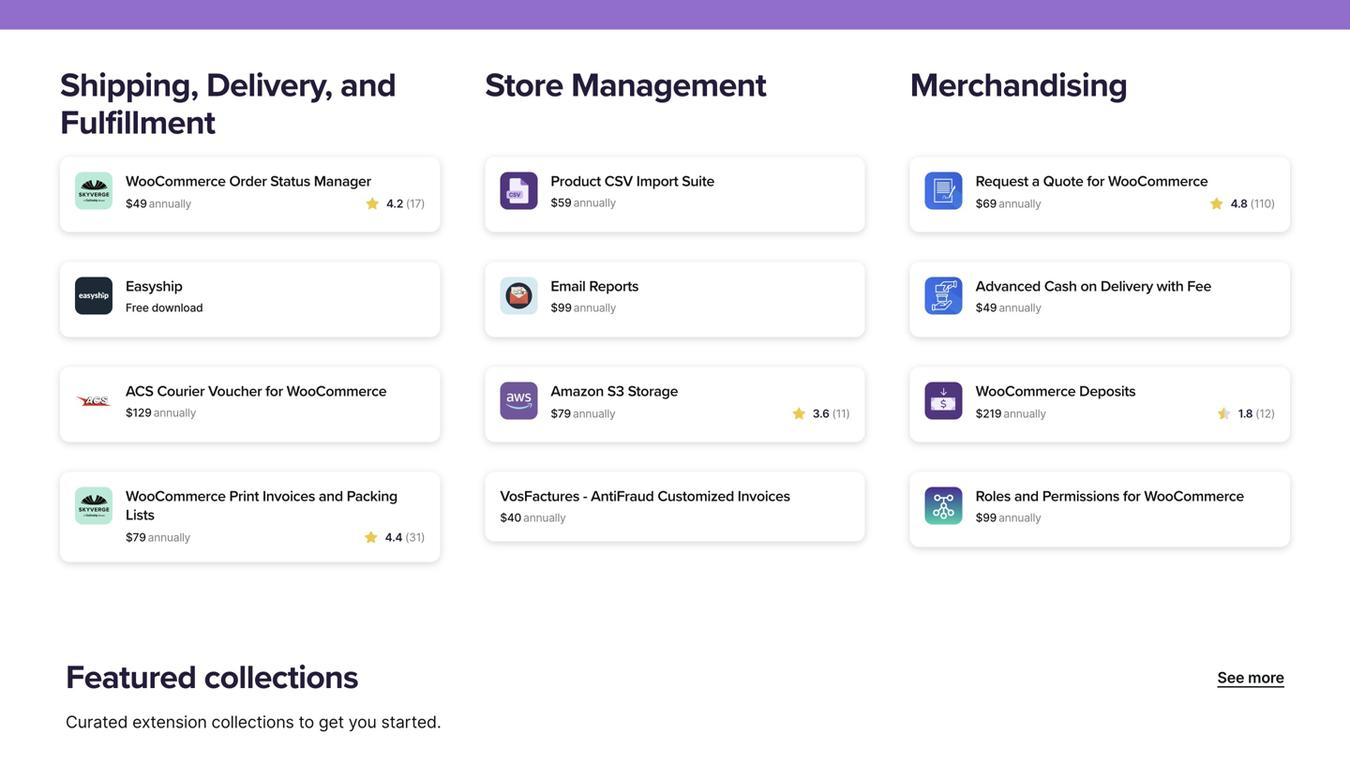 Task type: vqa. For each thing, say whether or not it's contained in the screenshot.
1st All from the bottom of the page
no



Task type: locate. For each thing, give the bounding box(es) containing it.
you
[[349, 712, 377, 732]]

$49 down advanced
[[976, 301, 997, 315]]

1 vertical spatial for
[[266, 383, 283, 400]]

$49
[[126, 197, 147, 210], [976, 301, 997, 315]]

with
[[1157, 278, 1184, 295]]

1 invoices from the left
[[263, 488, 315, 505]]

product csv import suite link
[[551, 172, 850, 191]]

annually down roles
[[999, 511, 1042, 525]]

and inside "woocommerce print invoices and packing lists"
[[319, 488, 343, 505]]

0 vertical spatial $49
[[126, 197, 147, 210]]

1 vertical spatial $49
[[976, 301, 997, 315]]

for for voucher
[[266, 383, 283, 400]]

shipping, delivery, and fulfillment
[[60, 65, 396, 143]]

$49 inside advanced cash on delivery with fee $49 annually
[[976, 301, 997, 315]]

annually down the "woocommerce order status manager"
[[149, 197, 192, 210]]

2 horizontal spatial for
[[1123, 488, 1141, 505]]

woocommerce inside roles and permissions for woocommerce $99 annually
[[1145, 488, 1245, 505]]

annually inside acs courier voucher for woocommerce $129 annually
[[154, 406, 196, 420]]

$99 inside roles and permissions for woocommerce $99 annually
[[976, 511, 997, 525]]

) for request a quote for woocommerce
[[1272, 197, 1276, 210]]

annually
[[574, 196, 616, 210], [149, 197, 192, 210], [999, 197, 1042, 210], [574, 301, 616, 315], [999, 301, 1042, 315], [154, 406, 196, 420], [573, 407, 616, 421], [1004, 407, 1047, 421], [523, 511, 566, 525], [999, 511, 1042, 525], [148, 531, 191, 544]]

for right voucher
[[266, 383, 283, 400]]

annually down vosfactures
[[523, 511, 566, 525]]

$79 annually down the lists on the bottom of the page
[[126, 531, 191, 544]]

0 vertical spatial collections
[[204, 658, 358, 698]]

store management
[[485, 65, 766, 106]]

) right 4.8
[[1272, 197, 1276, 210]]

1 horizontal spatial $49
[[976, 301, 997, 315]]

vosfactures - antifraud customized invoices link
[[500, 487, 850, 506]]

order
[[229, 173, 267, 190]]

( right 4.8
[[1251, 197, 1255, 210]]

invoices right print
[[263, 488, 315, 505]]

annually inside advanced cash on delivery with fee $49 annually
[[999, 301, 1042, 315]]

4.2
[[386, 197, 403, 210]]

annually down reports
[[574, 301, 616, 315]]

for inside roles and permissions for woocommerce $99 annually
[[1123, 488, 1141, 505]]

( for woocommerce deposits
[[1256, 407, 1260, 421]]

print
[[229, 488, 259, 505]]

easyship free download
[[126, 278, 203, 315]]

0 horizontal spatial $49
[[126, 197, 147, 210]]

product
[[551, 173, 601, 190]]

$49 down the fulfillment
[[126, 197, 147, 210]]

more
[[1248, 669, 1285, 687]]

$99 down roles
[[976, 511, 997, 525]]

1 horizontal spatial for
[[1087, 173, 1105, 190]]

1 vertical spatial $79
[[126, 531, 146, 544]]

permissions
[[1043, 488, 1120, 505]]

on
[[1081, 278, 1097, 295]]

annually down the product
[[574, 196, 616, 210]]

curated
[[66, 712, 128, 732]]

)
[[421, 197, 425, 210], [1272, 197, 1276, 210], [846, 407, 850, 421], [1272, 407, 1276, 421], [421, 531, 425, 544]]

1 horizontal spatial invoices
[[738, 488, 791, 505]]

$59
[[551, 196, 572, 210]]

product csv import suite $59 annually
[[551, 173, 715, 210]]

3.6
[[813, 407, 830, 421]]

0 vertical spatial $79 annually
[[551, 407, 616, 421]]

0 horizontal spatial $79
[[126, 531, 146, 544]]

2 invoices from the left
[[738, 488, 791, 505]]

$219 annually
[[976, 407, 1047, 421]]

$99 down email
[[551, 301, 572, 315]]

woocommerce deposits link
[[976, 382, 1276, 401]]

woocommerce print invoices and packing lists link
[[126, 487, 425, 525]]

0 vertical spatial $79
[[551, 407, 571, 421]]

1 horizontal spatial $79
[[551, 407, 571, 421]]

1 vertical spatial $99
[[976, 511, 997, 525]]

and
[[340, 65, 396, 106], [319, 488, 343, 505], [1015, 488, 1039, 505]]

$79 annually for woocommerce print invoices and packing lists
[[126, 531, 191, 544]]

1 horizontal spatial $99
[[976, 511, 997, 525]]

annually inside vosfactures - antifraud customized invoices $40 annually
[[523, 511, 566, 525]]

for right "quote"
[[1087, 173, 1105, 190]]

annually right $219 at right
[[1004, 407, 1047, 421]]

invoices right customized
[[738, 488, 791, 505]]

$79 down the lists on the bottom of the page
[[126, 531, 146, 544]]

0 horizontal spatial $99
[[551, 301, 572, 315]]

woocommerce deposits
[[976, 383, 1136, 400]]

) right the 1.8
[[1272, 407, 1276, 421]]

$219
[[976, 407, 1002, 421]]

0 horizontal spatial for
[[266, 383, 283, 400]]

1 vertical spatial collections
[[212, 712, 294, 732]]

request a quote for woocommerce
[[976, 173, 1208, 190]]

( right the 1.8
[[1256, 407, 1260, 421]]

$79 down amazon
[[551, 407, 571, 421]]

$79 annually
[[551, 407, 616, 421], [126, 531, 191, 544]]

17
[[410, 197, 421, 210]]

0 horizontal spatial $79 annually
[[126, 531, 191, 544]]

cash
[[1045, 278, 1077, 295]]

storage
[[628, 383, 678, 400]]

for inside acs courier voucher for woocommerce $129 annually
[[266, 383, 283, 400]]

0 vertical spatial for
[[1087, 173, 1105, 190]]

lists
[[126, 506, 155, 524]]

1 horizontal spatial $79 annually
[[551, 407, 616, 421]]

4.8
[[1231, 197, 1248, 210]]

annually inside product csv import suite $59 annually
[[574, 196, 616, 210]]

amazon s3 storage
[[551, 383, 678, 400]]

) right 3.6
[[846, 407, 850, 421]]

merchandising
[[910, 65, 1128, 106]]

deposits
[[1080, 383, 1136, 400]]

) right 4.4
[[421, 531, 425, 544]]

$79 for woocommerce print invoices and packing lists
[[126, 531, 146, 544]]

annually down courier at the left bottom of the page
[[154, 406, 196, 420]]

featured collections
[[66, 658, 358, 698]]

collections up to
[[204, 658, 358, 698]]

curated extension collections to get you started.
[[66, 712, 441, 732]]

invoices
[[263, 488, 315, 505], [738, 488, 791, 505]]

for for permissions
[[1123, 488, 1141, 505]]

-
[[583, 488, 587, 505]]

( right 4.2
[[406, 197, 410, 210]]

$79 annually down amazon
[[551, 407, 616, 421]]

annually down advanced
[[999, 301, 1042, 315]]

for right 'permissions'
[[1123, 488, 1141, 505]]

woocommerce inside acs courier voucher for woocommerce $129 annually
[[287, 383, 387, 400]]

0 horizontal spatial invoices
[[263, 488, 315, 505]]

woocommerce order status manager
[[126, 173, 371, 190]]

( right 4.4
[[405, 531, 409, 544]]

advanced
[[976, 278, 1041, 295]]

11
[[836, 407, 846, 421]]

$79
[[551, 407, 571, 421], [126, 531, 146, 544]]

annually inside roles and permissions for woocommerce $99 annually
[[999, 511, 1042, 525]]

$129
[[126, 406, 152, 420]]

0 vertical spatial $99
[[551, 301, 572, 315]]

(
[[406, 197, 410, 210], [1251, 197, 1255, 210], [832, 407, 836, 421], [1256, 407, 1260, 421], [405, 531, 409, 544]]

$49 annually
[[126, 197, 192, 210]]

4.4
[[385, 531, 403, 544]]

$99
[[551, 301, 572, 315], [976, 511, 997, 525]]

collections left to
[[212, 712, 294, 732]]

2 vertical spatial for
[[1123, 488, 1141, 505]]

1.8 ( 12 )
[[1239, 407, 1276, 421]]

$69
[[976, 197, 997, 210]]

) right 4.2
[[421, 197, 425, 210]]

( right 3.6
[[832, 407, 836, 421]]

collections
[[204, 658, 358, 698], [212, 712, 294, 732]]

1 vertical spatial $79 annually
[[126, 531, 191, 544]]

fulfillment
[[60, 103, 215, 143]]



Task type: describe. For each thing, give the bounding box(es) containing it.
( for request a quote for woocommerce
[[1251, 197, 1255, 210]]

email reports link
[[551, 277, 850, 296]]

get
[[319, 712, 344, 732]]

$79 annually for amazon s3 storage
[[551, 407, 616, 421]]

) for woocommerce print invoices and packing lists
[[421, 531, 425, 544]]

easyship
[[126, 278, 183, 295]]

free
[[126, 301, 149, 315]]

acs courier voucher for woocommerce $129 annually
[[126, 383, 387, 420]]

for for quote
[[1087, 173, 1105, 190]]

( for woocommerce print invoices and packing lists
[[405, 531, 409, 544]]

vosfactures
[[500, 488, 580, 505]]

acs
[[126, 383, 153, 400]]

4.8 ( 110 )
[[1231, 197, 1276, 210]]

3.6 ( 11 )
[[813, 407, 850, 421]]

suite
[[682, 173, 715, 190]]

110
[[1255, 197, 1272, 210]]

packing
[[347, 488, 398, 505]]

see more
[[1218, 669, 1285, 687]]

4.2 ( 17 )
[[386, 197, 425, 210]]

s3
[[607, 383, 624, 400]]

download
[[152, 301, 203, 315]]

see
[[1218, 669, 1245, 687]]

$69 annually
[[976, 197, 1042, 210]]

request a quote for woocommerce link
[[976, 172, 1276, 191]]

started.
[[381, 712, 441, 732]]

acs courier voucher for woocommerce link
[[126, 382, 425, 401]]

invoices inside "woocommerce print invoices and packing lists"
[[263, 488, 315, 505]]

status
[[270, 173, 310, 190]]

and inside roles and permissions for woocommerce $99 annually
[[1015, 488, 1039, 505]]

advanced cash on delivery with fee link
[[976, 277, 1276, 296]]

woocommerce inside "woocommerce print invoices and packing lists"
[[126, 488, 226, 505]]

email reports $99 annually
[[551, 278, 639, 315]]

annually down amazon
[[573, 407, 616, 421]]

) for woocommerce deposits
[[1272, 407, 1276, 421]]

12
[[1260, 407, 1272, 421]]

annually down the lists on the bottom of the page
[[148, 531, 191, 544]]

invoices inside vosfactures - antifraud customized invoices $40 annually
[[738, 488, 791, 505]]

roles
[[976, 488, 1011, 505]]

31
[[409, 531, 421, 544]]

and inside shipping, delivery, and fulfillment
[[340, 65, 396, 106]]

delivery,
[[206, 65, 332, 106]]

roles and permissions for woocommerce $99 annually
[[976, 488, 1245, 525]]

featured
[[66, 658, 196, 698]]

annually inside email reports $99 annually
[[574, 301, 616, 315]]

woocommerce print invoices and packing lists
[[126, 488, 398, 524]]

woocommerce order status manager link
[[126, 172, 425, 191]]

roles and permissions for woocommerce link
[[976, 487, 1276, 506]]

csv
[[605, 173, 633, 190]]

delivery
[[1101, 278, 1153, 295]]

quote
[[1044, 173, 1084, 190]]

easyship link
[[126, 277, 425, 296]]

amazon
[[551, 383, 604, 400]]

reports
[[589, 278, 639, 295]]

customized
[[658, 488, 734, 505]]

email
[[551, 278, 586, 295]]

amazon s3 storage link
[[551, 382, 850, 401]]

( for woocommerce order status manager
[[406, 197, 410, 210]]

request
[[976, 173, 1029, 190]]

4.4 ( 31 )
[[385, 531, 425, 544]]

annually down a
[[999, 197, 1042, 210]]

fee
[[1188, 278, 1212, 295]]

1.8
[[1239, 407, 1253, 421]]

$79 for amazon s3 storage
[[551, 407, 571, 421]]

advanced cash on delivery with fee $49 annually
[[976, 278, 1212, 315]]

to
[[299, 712, 314, 732]]

courier
[[157, 383, 205, 400]]

) for woocommerce order status manager
[[421, 197, 425, 210]]

store
[[485, 65, 563, 106]]

) for amazon s3 storage
[[846, 407, 850, 421]]

extension
[[132, 712, 207, 732]]

$99 inside email reports $99 annually
[[551, 301, 572, 315]]

voucher
[[208, 383, 262, 400]]

management
[[571, 65, 766, 106]]

( for amazon s3 storage
[[832, 407, 836, 421]]

see more link
[[1218, 667, 1285, 689]]

a
[[1032, 173, 1040, 190]]

shipping,
[[60, 65, 198, 106]]

manager
[[314, 173, 371, 190]]

antifraud
[[591, 488, 654, 505]]

$40
[[500, 511, 522, 525]]

import
[[637, 173, 678, 190]]

vosfactures - antifraud customized invoices $40 annually
[[500, 488, 791, 525]]



